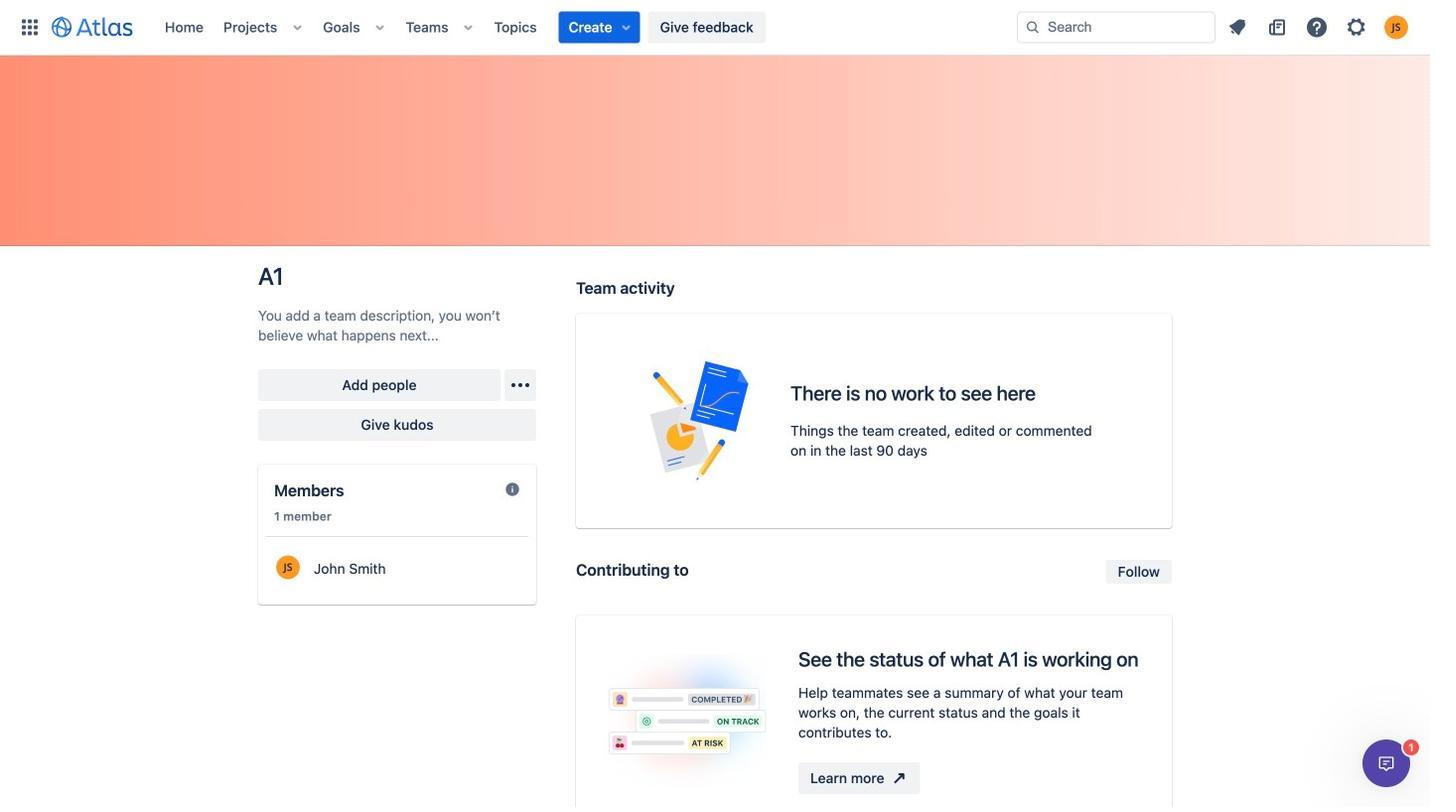 Task type: vqa. For each thing, say whether or not it's contained in the screenshot.
"Notifications" IMAGE
yes



Task type: describe. For each thing, give the bounding box(es) containing it.
Search field
[[1018, 11, 1216, 43]]

top element
[[12, 0, 1018, 55]]

actions image
[[509, 374, 533, 397]]



Task type: locate. For each thing, give the bounding box(es) containing it.
help image
[[1306, 15, 1330, 39]]

dialog
[[1363, 740, 1411, 788]]

settings image
[[1345, 15, 1369, 39]]

search image
[[1025, 19, 1041, 35]]

None search field
[[1018, 11, 1216, 43]]

account image
[[1385, 15, 1409, 39]]

notifications image
[[1226, 15, 1250, 39]]

banner
[[0, 0, 1431, 56]]

switch to... image
[[18, 15, 42, 39]]



